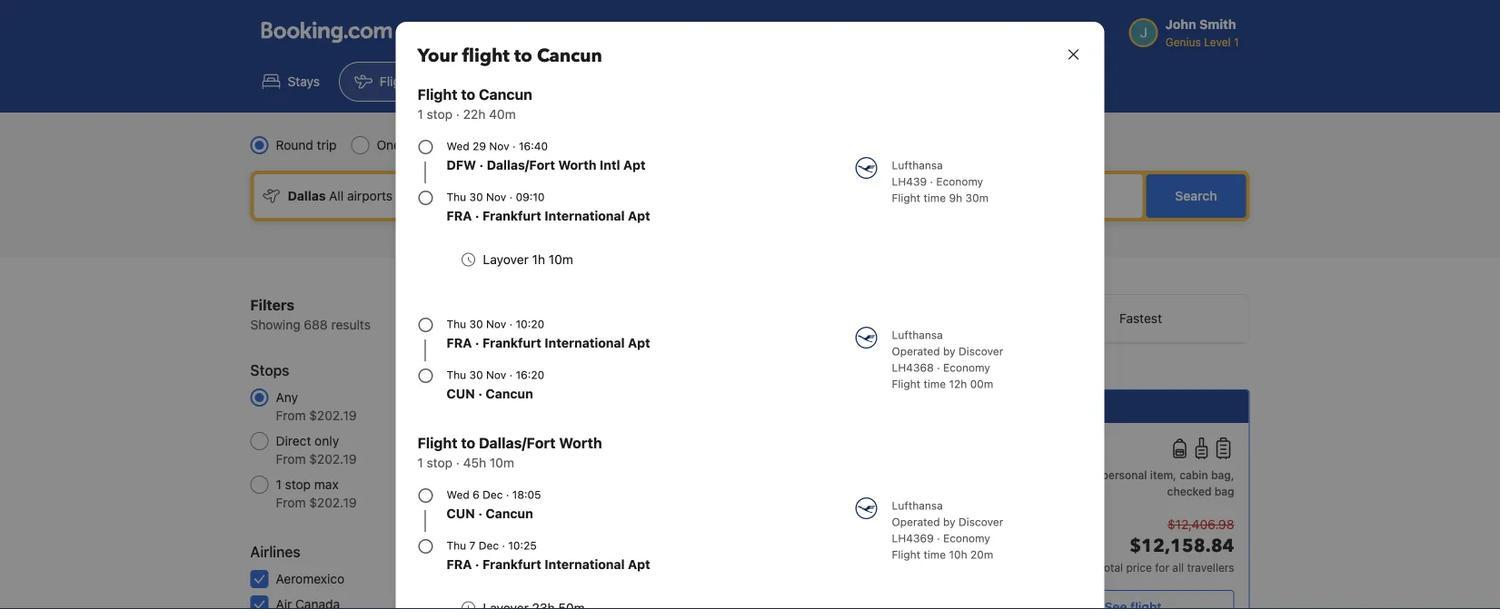 Task type: vqa. For each thing, say whether or not it's contained in the screenshot.
$202.19 to the middle
yes



Task type: describe. For each thing, give the bounding box(es) containing it.
lufthansa operated by discover lh4369 · economy flight time 10h 20m
[[892, 500, 1004, 562]]

$12,406.98 $12,158.84 total price for all travellers
[[1098, 518, 1235, 574]]

· inside lufthansa operated by discover lh4369 · economy flight time 10h 20m
[[937, 533, 940, 545]]

item,
[[1150, 469, 1177, 482]]

22h
[[463, 107, 486, 122]]

10:20
[[516, 318, 544, 331]]

filters showing 688 results
[[250, 297, 371, 333]]

any from $202.19
[[276, 390, 357, 423]]

direct
[[276, 434, 311, 449]]

worth inside flight to dallas/fort worth 1 stop · 45h 10m
[[559, 435, 602, 452]]

nov for thu 30 nov · 09:10 fra · frankfurt international apt
[[486, 191, 506, 204]]

multi-
[[467, 138, 502, 153]]

· down 6 on the bottom left of page
[[478, 507, 483, 522]]

flight left '+'
[[479, 74, 512, 89]]

personal
[[1102, 469, 1147, 482]]

flight inside flight to cancun 1 stop · 22h 40m
[[418, 86, 458, 103]]

1h
[[532, 252, 545, 267]]

international for flight to dallas/fort worth
[[545, 558, 625, 573]]

layover 1h 10m
[[483, 252, 573, 267]]

operated for cancun
[[892, 516, 940, 529]]

flight inside flight to dallas/fort worth 1 stop · 45h 10m
[[418, 435, 458, 452]]

total
[[1098, 562, 1123, 574]]

max
[[314, 478, 339, 493]]

1 inside flight to cancun 1 stop · 22h 40m
[[418, 107, 423, 122]]

+
[[515, 74, 523, 89]]

lh4368
[[892, 362, 934, 374]]

time for cancun
[[924, 549, 946, 562]]

your flight to cancun
[[418, 44, 602, 69]]

lh4369
[[892, 533, 934, 545]]

cancun inside flight to cancun 1 stop · 22h 40m
[[479, 86, 532, 103]]

10m inside flight to dallas/fort worth 1 stop · 45h 10m
[[490, 456, 514, 471]]

your
[[418, 44, 458, 69]]

1 inside flight to dallas/fort worth 1 stop · 45h 10m
[[418, 456, 423, 471]]

$202.19 inside '1 stop max from $202.19'
[[309, 496, 357, 511]]

· down 7
[[475, 558, 479, 573]]

16:40
[[519, 140, 548, 153]]

international inside "thu 30 nov · 10:20 fra · frankfurt international apt"
[[545, 336, 625, 351]]

26
[[547, 572, 563, 587]]

29
[[473, 140, 486, 153]]

way
[[404, 138, 427, 153]]

stays link
[[247, 62, 335, 102]]

· left 16:40 on the left top of the page
[[513, 140, 516, 153]]

wed for cancun
[[447, 140, 470, 153]]

· left 10:25
[[502, 540, 505, 553]]

apt for thu 7 dec · 10:25 fra · frankfurt international apt
[[628, 558, 650, 573]]

apt for thu 30 nov · 10:20 fra · frankfurt international apt
[[628, 336, 650, 351]]

time inside lufthansa lh439 · economy flight time 9h 30m
[[924, 192, 946, 204]]

discover for cancun
[[959, 516, 1004, 529]]

price
[[1126, 562, 1152, 574]]

flight to dallas/fort worth 1 stop · 45h 10m
[[418, 435, 602, 471]]

1 stop
[[822, 499, 853, 512]]

stop inside flight to cancun 1 stop · 22h 40m
[[427, 107, 453, 122]]

dallas/fort inside flight to dallas/fort worth 1 stop · 45h 10m
[[479, 435, 556, 452]]

cancun up hotel
[[537, 44, 602, 69]]

search
[[1175, 189, 1217, 204]]

cun for thu 30 nov · 16:20 cun · cancun
[[447, 387, 475, 402]]

40m
[[489, 107, 516, 122]]

$202.19 inside the any from $202.19
[[309, 408, 357, 423]]

lufthansa operated by discover lh4368 · economy flight time 12h 00m
[[892, 329, 1004, 391]]

economy inside lufthansa operated by discover lh4369 · economy flight time 10h 20m
[[943, 533, 990, 545]]

economy inside lufthansa operated by discover lh4368 · economy flight time 12h 00m
[[943, 362, 990, 374]]

· left 18:05 at left bottom
[[506, 489, 509, 502]]

results
[[331, 318, 371, 333]]

intl
[[600, 158, 620, 173]]

lh439
[[892, 175, 927, 188]]

flight + hotel link
[[438, 62, 573, 102]]

airlines
[[250, 544, 301, 561]]

nov for wed 29 nov · 16:40 dfw · dallas/fort worth intl apt
[[489, 140, 510, 153]]

to for dallas/fort
[[461, 435, 475, 452]]

fastest
[[1120, 311, 1162, 326]]

showing
[[250, 318, 300, 333]]

for
[[1155, 562, 1170, 574]]

lufthansa for frankfurt international apt
[[892, 329, 943, 342]]

dfw
[[447, 158, 476, 173]]

0 vertical spatial to
[[514, 44, 532, 69]]

599
[[539, 478, 563, 493]]

operated for frankfurt international apt
[[892, 345, 940, 358]]

45h
[[463, 456, 486, 471]]

checked
[[1167, 485, 1212, 498]]

bag
[[1215, 485, 1235, 498]]

your flight to cancun dialog
[[374, 0, 1126, 610]]

flight to cancun 1 stop · 22h 40m
[[418, 86, 532, 122]]

· left 16:20
[[510, 369, 513, 382]]

wed 29 nov · 16:40 dfw · dallas/fort worth intl apt
[[447, 140, 646, 173]]

30 inside "thu 30 nov · 10:20 fra · frankfurt international apt"
[[469, 318, 483, 331]]

multi-city
[[467, 138, 523, 153]]

cun up 'lh4369'
[[932, 496, 956, 509]]

time for frankfurt international apt
[[924, 378, 946, 391]]

stays
[[288, 74, 320, 89]]

lufthansa lh439 · economy flight time 9h 30m
[[892, 159, 989, 204]]

lufthansa image for cancun
[[856, 498, 877, 520]]

· down 29
[[479, 158, 484, 173]]

fastest tab list
[[600, 295, 1249, 344]]

00m
[[970, 378, 994, 391]]

frankfurt for dallas/fort
[[483, 558, 542, 573]]

apt inside wed 29 nov · 16:40 dfw · dallas/fort worth intl apt
[[623, 158, 646, 173]]

from inside direct only from $202.19
[[276, 452, 306, 467]]

flights link
[[339, 62, 434, 102]]

cancun inside wed 6 dec · 18:05 cun · cancun
[[486, 507, 533, 522]]

aeromexico
[[276, 572, 345, 587]]

30 for dfw
[[469, 191, 483, 204]]

688
[[304, 318, 328, 333]]

round trip
[[276, 138, 337, 153]]

only
[[315, 434, 339, 449]]

thu 30 nov · 16:20 cun · cancun
[[447, 369, 545, 402]]

city
[[502, 138, 523, 153]]

one way
[[377, 138, 427, 153]]

direct only from $202.19
[[276, 434, 357, 467]]

flight + hotel
[[479, 74, 558, 89]]



Task type: locate. For each thing, give the bounding box(es) containing it.
1 vertical spatial 30
[[469, 318, 483, 331]]

2 vertical spatial international
[[545, 558, 625, 573]]

30 left 10:20
[[469, 318, 483, 331]]

time inside lufthansa operated by discover lh4368 · economy flight time 12h 00m
[[924, 378, 946, 391]]

lufthansa image right 1 stop
[[856, 498, 877, 520]]

fra down 7
[[447, 558, 472, 573]]

lufthansa image
[[856, 157, 877, 179]]

lufthansa up lh4368
[[892, 329, 943, 342]]

2 vertical spatial lufthansa
[[892, 500, 943, 513]]

nov for thu 30 nov · 10:20 fra · frankfurt international apt
[[486, 318, 506, 331]]

10h
[[949, 549, 968, 562]]

flight
[[462, 44, 510, 69]]

time inside lufthansa operated by discover lh4369 · economy flight time 10h 20m
[[924, 549, 946, 562]]

0 vertical spatial worth
[[558, 158, 597, 173]]

1 by from the top
[[943, 345, 956, 358]]

flight down lh439
[[892, 192, 921, 204]]

filters
[[250, 297, 295, 314]]

1 $202.19 from the top
[[309, 408, 357, 423]]

0 vertical spatial lufthansa
[[892, 159, 943, 172]]

worth
[[558, 158, 597, 173], [559, 435, 602, 452]]

1 vertical spatial lufthansa image
[[856, 498, 877, 520]]

7
[[469, 540, 476, 553]]

1 vertical spatial dallas/fort
[[479, 435, 556, 452]]

· up thu 30 nov · 16:20 cun · cancun
[[475, 336, 479, 351]]

· left "09:10"
[[510, 191, 513, 204]]

· right lh439
[[930, 175, 933, 188]]

· down dfw
[[475, 209, 479, 224]]

1 vertical spatial time
[[924, 378, 946, 391]]

discover inside lufthansa operated by discover lh4369 · economy flight time 10h 20m
[[959, 516, 1004, 529]]

lufthansa inside lufthansa operated by discover lh4369 · economy flight time 10h 20m
[[892, 500, 943, 513]]

1 vertical spatial by
[[943, 516, 956, 529]]

fastest button
[[1033, 295, 1249, 343]]

time left 12h
[[924, 378, 946, 391]]

fra for cancun
[[447, 209, 472, 224]]

flight down 'lh4369'
[[892, 549, 921, 562]]

10m right 1h
[[549, 252, 573, 267]]

· inside flight to dallas/fort worth 1 stop · 45h 10m
[[456, 456, 460, 471]]

1
[[418, 107, 423, 122], [418, 456, 423, 471], [276, 478, 282, 493], [822, 499, 827, 512]]

2 vertical spatial 30
[[469, 369, 483, 382]]

operated inside lufthansa operated by discover lh4368 · economy flight time 12h 00m
[[892, 345, 940, 358]]

by inside lufthansa operated by discover lh4369 · economy flight time 10h 20m
[[943, 516, 956, 529]]

0 vertical spatial frankfurt
[[483, 209, 542, 224]]

from down direct
[[276, 452, 306, 467]]

time left 10h
[[924, 549, 946, 562]]

· up flight to dallas/fort worth 1 stop · 45h 10m
[[478, 387, 483, 402]]

by for frankfurt international apt
[[943, 345, 956, 358]]

discover inside lufthansa operated by discover lh4368 · economy flight time 12h 00m
[[959, 345, 1004, 358]]

international inside "thu 7 dec · 10:25 fra · frankfurt international apt"
[[545, 558, 625, 573]]

bag,
[[1211, 469, 1235, 482]]

any
[[276, 390, 298, 405]]

fra inside "thu 30 nov · 10:20 fra · frankfurt international apt"
[[447, 336, 472, 351]]

1 vertical spatial international
[[545, 336, 625, 351]]

personal item, cabin bag, checked bag
[[1102, 469, 1235, 498]]

fra for dallas/fort
[[447, 558, 472, 573]]

2 vertical spatial fra
[[447, 558, 472, 573]]

lufthansa image for frankfurt international apt
[[856, 327, 877, 349]]

nov inside wed 29 nov · 16:40 dfw · dallas/fort worth intl apt
[[489, 140, 510, 153]]

to for cancun
[[461, 86, 475, 103]]

wed for dallas/fort
[[447, 489, 470, 502]]

20m
[[971, 549, 994, 562]]

flight inside lufthansa lh439 · economy flight time 9h 30m
[[892, 192, 921, 204]]

9h
[[949, 192, 963, 204]]

1 vertical spatial to
[[461, 86, 475, 103]]

economy
[[538, 138, 592, 153], [936, 175, 983, 188], [943, 362, 990, 374], [943, 533, 990, 545]]

discover up 20m
[[959, 516, 1004, 529]]

· inside lufthansa operated by discover lh4368 · economy flight time 12h 00m
[[937, 362, 940, 374]]

0 vertical spatial fra
[[447, 209, 472, 224]]

30
[[469, 191, 483, 204], [469, 318, 483, 331], [469, 369, 483, 382]]

lufthansa up lh439
[[892, 159, 943, 172]]

dec inside wed 6 dec · 18:05 cun · cancun
[[483, 489, 503, 502]]

87
[[548, 434, 563, 449]]

fra inside thu 30 nov · 09:10 fra · frankfurt international apt
[[447, 209, 472, 224]]

to inside flight to dallas/fort worth 1 stop · 45h 10m
[[461, 435, 475, 452]]

1 vertical spatial wed
[[447, 489, 470, 502]]

fra up thu 30 nov · 16:20 cun · cancun
[[447, 336, 472, 351]]

1 lufthansa from the top
[[892, 159, 943, 172]]

frankfurt inside thu 30 nov · 09:10 fra · frankfurt international apt
[[483, 209, 542, 224]]

12h
[[949, 378, 967, 391]]

30 inside thu 30 nov · 09:10 fra · frankfurt international apt
[[469, 191, 483, 204]]

10m right "45h"
[[490, 456, 514, 471]]

· left '22h'
[[456, 107, 460, 122]]

0 vertical spatial dec
[[483, 489, 503, 502]]

· right lh4368
[[937, 362, 940, 374]]

by for cancun
[[943, 516, 956, 529]]

16:20
[[516, 369, 545, 382]]

thu inside thu 30 nov · 09:10 fra · frankfurt international apt
[[447, 191, 466, 204]]

wed inside wed 29 nov · 16:40 dfw · dallas/fort worth intl apt
[[447, 140, 470, 153]]

thu for fra
[[447, 369, 466, 382]]

lufthansa image
[[856, 327, 877, 349], [856, 498, 877, 520]]

0 horizontal spatial 10m
[[490, 456, 514, 471]]

worth inside wed 29 nov · 16:40 dfw · dallas/fort worth intl apt
[[558, 158, 597, 173]]

1 30 from the top
[[469, 191, 483, 204]]

0 vertical spatial wed
[[447, 140, 470, 153]]

30 inside thu 30 nov · 16:20 cun · cancun
[[469, 369, 483, 382]]

worth up 599
[[559, 435, 602, 452]]

apt inside "thu 7 dec · 10:25 fra · frankfurt international apt"
[[628, 558, 650, 573]]

2 vertical spatial to
[[461, 435, 475, 452]]

2 international from the top
[[545, 336, 625, 351]]

3 international from the top
[[545, 558, 625, 573]]

1 vertical spatial 10m
[[490, 456, 514, 471]]

dallas/fort
[[487, 158, 555, 173], [479, 435, 556, 452]]

fra down dfw
[[447, 209, 472, 224]]

1 from from the top
[[276, 408, 306, 423]]

economy inside lufthansa lh439 · economy flight time 9h 30m
[[936, 175, 983, 188]]

3 from from the top
[[276, 496, 306, 511]]

1 inside '1 stop max from $202.19'
[[276, 478, 282, 493]]

2 from from the top
[[276, 452, 306, 467]]

2 vertical spatial $202.19
[[309, 496, 357, 511]]

discover for frankfurt international apt
[[959, 345, 1004, 358]]

thu 30 nov · 10:20 fra · frankfurt international apt
[[447, 318, 650, 351]]

lufthansa inside lufthansa operated by discover lh4368 · economy flight time 12h 00m
[[892, 329, 943, 342]]

cancun inside thu 30 nov · 16:20 cun · cancun
[[486, 387, 533, 402]]

from up 'airlines'
[[276, 496, 306, 511]]

discover up 00m
[[959, 345, 1004, 358]]

1 vertical spatial worth
[[559, 435, 602, 452]]

2 $202.19 from the top
[[309, 452, 357, 467]]

cun inside thu 30 nov · 16:20 cun · cancun
[[447, 387, 475, 402]]

lufthansa for cancun
[[892, 500, 943, 513]]

cancun up 40m
[[479, 86, 532, 103]]

to up '22h'
[[461, 86, 475, 103]]

0 vertical spatial lufthansa image
[[856, 327, 877, 349]]

wed left 6 on the bottom left of page
[[447, 489, 470, 502]]

apt inside thu 30 nov · 09:10 fra · frankfurt international apt
[[628, 209, 650, 224]]

0 vertical spatial international
[[545, 209, 625, 224]]

thu inside thu 30 nov · 16:20 cun · cancun
[[447, 369, 466, 382]]

time
[[924, 192, 946, 204], [924, 378, 946, 391], [924, 549, 946, 562]]

flight inside lufthansa operated by discover lh4369 · economy flight time 10h 20m
[[892, 549, 921, 562]]

flights
[[380, 74, 419, 89]]

1 thu from the top
[[447, 191, 466, 204]]

2 fra from the top
[[447, 336, 472, 351]]

10:25
[[508, 540, 537, 553]]

nov inside "thu 30 nov · 10:20 fra · frankfurt international apt"
[[486, 318, 506, 331]]

2 vertical spatial frankfurt
[[483, 558, 542, 573]]

international inside thu 30 nov · 09:10 fra · frankfurt international apt
[[545, 209, 625, 224]]

economy up 10h
[[943, 533, 990, 545]]

international for flight to cancun
[[545, 209, 625, 224]]

6
[[473, 489, 480, 502]]

·
[[456, 107, 460, 122], [513, 140, 516, 153], [479, 158, 484, 173], [930, 175, 933, 188], [510, 191, 513, 204], [475, 209, 479, 224], [510, 318, 513, 331], [475, 336, 479, 351], [937, 362, 940, 374], [510, 369, 513, 382], [478, 387, 483, 402], [456, 456, 460, 471], [506, 489, 509, 502], [478, 507, 483, 522], [937, 533, 940, 545], [502, 540, 505, 553], [475, 558, 479, 573]]

stops
[[250, 362, 290, 379]]

flight inside lufthansa operated by discover lh4368 · economy flight time 12h 00m
[[892, 378, 921, 391]]

18:05
[[512, 489, 541, 502]]

nov for thu 30 nov · 16:20 cun · cancun
[[486, 369, 506, 382]]

2 30 from the top
[[469, 318, 483, 331]]

dec right 7
[[479, 540, 499, 553]]

1 frankfurt from the top
[[483, 209, 542, 224]]

nov
[[489, 140, 510, 153], [486, 191, 506, 204], [486, 318, 506, 331], [486, 369, 506, 382]]

3 time from the top
[[924, 549, 946, 562]]

· inside lufthansa lh439 · economy flight time 9h 30m
[[930, 175, 933, 188]]

booking.com logo image
[[261, 21, 392, 43], [261, 21, 392, 43]]

1 vertical spatial dec
[[479, 540, 499, 553]]

apt inside "thu 30 nov · 10:20 fra · frankfurt international apt"
[[628, 336, 650, 351]]

cun down 6 on the bottom left of page
[[447, 507, 475, 522]]

3 lufthansa from the top
[[892, 500, 943, 513]]

1 operated from the top
[[892, 345, 940, 358]]

frankfurt
[[483, 209, 542, 224], [483, 336, 542, 351], [483, 558, 542, 573]]

operated up lh4368
[[892, 345, 940, 358]]

lufthansa inside lufthansa lh439 · economy flight time 9h 30m
[[892, 159, 943, 172]]

wed inside wed 6 dec · 18:05 cun · cancun
[[447, 489, 470, 502]]

$202.19 up only
[[309, 408, 357, 423]]

0 vertical spatial time
[[924, 192, 946, 204]]

3 30 from the top
[[469, 369, 483, 382]]

2 lufthansa from the top
[[892, 329, 943, 342]]

1 vertical spatial from
[[276, 452, 306, 467]]

$202.19 down max on the bottom left
[[309, 496, 357, 511]]

operated inside lufthansa operated by discover lh4369 · economy flight time 10h 20m
[[892, 516, 940, 529]]

dallas/fort down the city
[[487, 158, 555, 173]]

travellers
[[1187, 562, 1235, 574]]

by
[[943, 345, 956, 358], [943, 516, 956, 529]]

lufthansa
[[892, 159, 943, 172], [892, 329, 943, 342], [892, 500, 943, 513]]

all
[[1173, 562, 1184, 574]]

thu left 7
[[447, 540, 466, 553]]

30m
[[966, 192, 989, 204]]

1 vertical spatial fra
[[447, 336, 472, 351]]

economy right the city
[[538, 138, 592, 153]]

3 thu from the top
[[447, 369, 466, 382]]

from inside '1 stop max from $202.19'
[[276, 496, 306, 511]]

14:15
[[964, 558, 1002, 575]]

2 discover from the top
[[959, 516, 1004, 529]]

stop inside '1 stop max from $202.19'
[[285, 478, 311, 493]]

economy up 12h
[[943, 362, 990, 374]]

$12,406.98
[[1168, 518, 1235, 533]]

· left "45h"
[[456, 456, 460, 471]]

dec inside "thu 7 dec · 10:25 fra · frankfurt international apt"
[[479, 540, 499, 553]]

flight down your
[[418, 86, 458, 103]]

dec for cancun
[[483, 489, 503, 502]]

3 fra from the top
[[447, 558, 472, 573]]

30 down dfw
[[469, 191, 483, 204]]

2 vertical spatial from
[[276, 496, 306, 511]]

thu up thu 30 nov · 16:20 cun · cancun
[[447, 318, 466, 331]]

thu 7 dec · 10:25 fra · frankfurt international apt
[[447, 540, 650, 573]]

1 horizontal spatial 10m
[[549, 252, 573, 267]]

1 international from the top
[[545, 209, 625, 224]]

flight down thu 30 nov · 16:20 cun · cancun
[[418, 435, 458, 452]]

frankfurt inside "thu 30 nov · 10:20 fra · frankfurt international apt"
[[483, 336, 542, 351]]

cabin
[[1180, 469, 1208, 482]]

1 vertical spatial lufthansa
[[892, 329, 943, 342]]

0 vertical spatial 30
[[469, 191, 483, 204]]

· left 10:20
[[510, 318, 513, 331]]

$12,158.84
[[1130, 534, 1235, 559]]

2 thu from the top
[[447, 318, 466, 331]]

cancun
[[537, 44, 602, 69], [479, 86, 532, 103], [486, 387, 533, 402], [486, 507, 533, 522]]

cancun down 18:05 at left bottom
[[486, 507, 533, 522]]

$202.19 down only
[[309, 452, 357, 467]]

round
[[276, 138, 313, 153]]

cancun down 16:20
[[486, 387, 533, 402]]

frankfurt inside "thu 7 dec · 10:25 fra · frankfurt international apt"
[[483, 558, 542, 573]]

10m
[[549, 252, 573, 267], [490, 456, 514, 471]]

frankfurt down 10:20
[[483, 336, 542, 351]]

nov right 29
[[489, 140, 510, 153]]

lufthansa up 'lh4369'
[[892, 500, 943, 513]]

apt for thu 30 nov · 09:10 fra · frankfurt international apt
[[628, 209, 650, 224]]

· inside flight to cancun 1 stop · 22h 40m
[[456, 107, 460, 122]]

1 lufthansa image from the top
[[856, 327, 877, 349]]

0 vertical spatial operated
[[892, 345, 940, 358]]

flight down lh4368
[[892, 378, 921, 391]]

to inside flight to cancun 1 stop · 22h 40m
[[461, 86, 475, 103]]

1 vertical spatial operated
[[892, 516, 940, 529]]

thu inside "thu 30 nov · 10:20 fra · frankfurt international apt"
[[447, 318, 466, 331]]

2 time from the top
[[924, 378, 946, 391]]

cun up "45h"
[[447, 387, 475, 402]]

wed 6 dec · 18:05 cun · cancun
[[447, 489, 541, 522]]

hotel
[[526, 74, 558, 89]]

cun inside wed 6 dec · 18:05 cun · cancun
[[447, 507, 475, 522]]

09:10
[[516, 191, 545, 204]]

0 vertical spatial dallas/fort
[[487, 158, 555, 173]]

economy up 9h
[[936, 175, 983, 188]]

dec for frankfurt international apt
[[479, 540, 499, 553]]

0 vertical spatial by
[[943, 345, 956, 358]]

thu left 16:20
[[447, 369, 466, 382]]

trip
[[317, 138, 337, 153]]

cun
[[447, 387, 475, 402], [932, 496, 956, 509], [447, 507, 475, 522]]

by inside lufthansa operated by discover lh4368 · economy flight time 12h 00m
[[943, 345, 956, 358]]

fra inside "thu 7 dec · 10:25 fra · frankfurt international apt"
[[447, 558, 472, 573]]

wed
[[447, 140, 470, 153], [447, 489, 470, 502]]

30 for fra
[[469, 369, 483, 382]]

1 vertical spatial frankfurt
[[483, 336, 542, 351]]

operated up 'lh4369'
[[892, 516, 940, 529]]

dallas/fort up "45h"
[[479, 435, 556, 452]]

0 vertical spatial discover
[[959, 345, 1004, 358]]

cun for wed 6 dec · 18:05 cun · cancun
[[447, 507, 475, 522]]

thu for dfw
[[447, 191, 466, 204]]

nov left 16:20
[[486, 369, 506, 382]]

nov left "09:10"
[[486, 191, 506, 204]]

2 operated from the top
[[892, 516, 940, 529]]

3 $202.19 from the top
[[309, 496, 357, 511]]

1 fra from the top
[[447, 209, 472, 224]]

2 frankfurt from the top
[[483, 336, 542, 351]]

wed up dfw
[[447, 140, 470, 153]]

layover
[[483, 252, 529, 267]]

3 frankfurt from the top
[[483, 558, 542, 573]]

from inside the any from $202.19
[[276, 408, 306, 423]]

0 vertical spatial 10m
[[549, 252, 573, 267]]

1 vertical spatial discover
[[959, 516, 1004, 529]]

1 stop max from $202.19
[[276, 478, 357, 511]]

time left 9h
[[924, 192, 946, 204]]

worth left "intl"
[[558, 158, 597, 173]]

fra
[[447, 209, 472, 224], [447, 336, 472, 351], [447, 558, 472, 573]]

one
[[377, 138, 401, 153]]

dec
[[483, 489, 503, 502], [479, 540, 499, 553]]

0 vertical spatial from
[[276, 408, 306, 423]]

· right 'lh4369'
[[937, 533, 940, 545]]

stop inside flight to dallas/fort worth 1 stop · 45h 10m
[[427, 456, 453, 471]]

thu for cun
[[447, 540, 466, 553]]

1 discover from the top
[[959, 345, 1004, 358]]

2 wed from the top
[[447, 489, 470, 502]]

to up '+'
[[514, 44, 532, 69]]

nov inside thu 30 nov · 09:10 fra · frankfurt international apt
[[486, 191, 506, 204]]

2 vertical spatial time
[[924, 549, 946, 562]]

2 by from the top
[[943, 516, 956, 529]]

1 vertical spatial $202.19
[[309, 452, 357, 467]]

thu inside "thu 7 dec · 10:25 fra · frankfurt international apt"
[[447, 540, 466, 553]]

2 lufthansa image from the top
[[856, 498, 877, 520]]

search button
[[1146, 174, 1246, 218]]

by up 10h
[[943, 516, 956, 529]]

nov left 10:20
[[486, 318, 506, 331]]

1 time from the top
[[924, 192, 946, 204]]

thu 30 nov · 09:10 fra · frankfurt international apt
[[447, 191, 650, 224]]

0 vertical spatial $202.19
[[309, 408, 357, 423]]

frankfurt down "09:10"
[[483, 209, 542, 224]]

to
[[514, 44, 532, 69], [461, 86, 475, 103], [461, 435, 475, 452]]

discover
[[959, 345, 1004, 358], [959, 516, 1004, 529]]

lufthansa image left lufthansa operated by discover lh4368 · economy flight time 12h 00m
[[856, 327, 877, 349]]

dallas/fort inside wed 29 nov · 16:40 dfw · dallas/fort worth intl apt
[[487, 158, 555, 173]]

$202.19 inside direct only from $202.19
[[309, 452, 357, 467]]

4 thu from the top
[[447, 540, 466, 553]]

frankfurt for cancun
[[483, 209, 542, 224]]

from
[[276, 408, 306, 423], [276, 452, 306, 467], [276, 496, 306, 511]]

thu
[[447, 191, 466, 204], [447, 318, 466, 331], [447, 369, 466, 382], [447, 540, 466, 553]]

thu down dfw
[[447, 191, 466, 204]]

frankfurt down 10:25
[[483, 558, 542, 573]]

from down the any at the left bottom
[[276, 408, 306, 423]]

dec right 6 on the bottom left of page
[[483, 489, 503, 502]]

1 wed from the top
[[447, 140, 470, 153]]

to up "45h"
[[461, 435, 475, 452]]

30 left 16:20
[[469, 369, 483, 382]]

nov inside thu 30 nov · 16:20 cun · cancun
[[486, 369, 506, 382]]

by up 12h
[[943, 345, 956, 358]]



